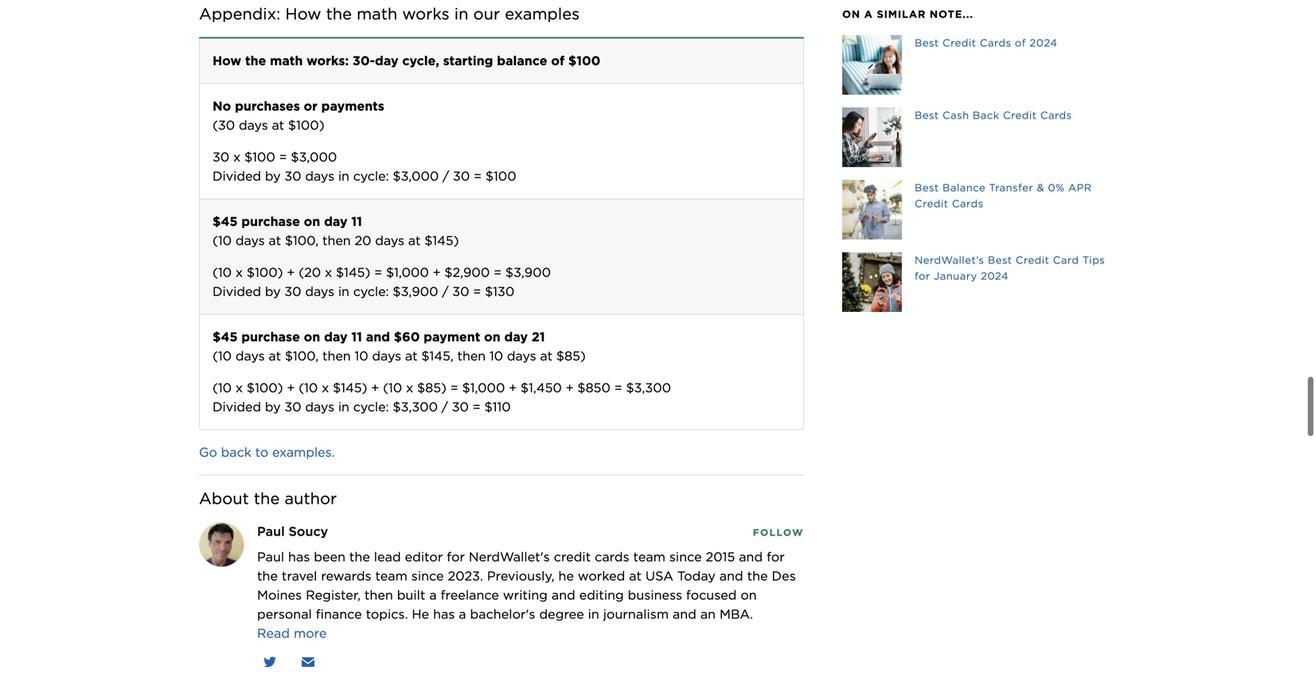 Task type: describe. For each thing, give the bounding box(es) containing it.
nerdwallet's
[[469, 550, 550, 565]]

in inside paul has been the lead editor for nerdwallet's credit cards team since 2015 and for the travel rewards team since 2023. previously, he worked at usa today and the des moines register, then built a freelance writing and editing business focused on personal finance topics. he has a bachelor's degree in journalism and an mba. read more
[[588, 607, 600, 622]]

$145) inside $45 purchase on day 11 (10 days at $100, then 20 days at $145)
[[425, 233, 459, 249]]

writing
[[503, 588, 548, 603]]

go back to examples.
[[199, 445, 335, 460]]

$45 for $45 purchase on day 11 (10 days at $100, then 20 days at $145)
[[213, 214, 238, 229]]

math inside table 10495 element
[[270, 53, 303, 68]]

today
[[678, 569, 716, 584]]

days inside no purchases or payments (30 days at $100)
[[239, 117, 268, 133]]

&
[[1037, 182, 1045, 194]]

$45 purchase on day 11 and $60 payment on day 21 (10 days at $100, then 10 days at $145, then 10 days at $85)
[[213, 329, 586, 364]]

$2,900
[[445, 265, 490, 280]]

1 horizontal spatial $3,000
[[393, 168, 439, 184]]

$85) inside (10 x $100) + (10 x $145) + (10 x $85) = $1,000 + $1,450 + $850 = $3,300 divided by 30 days in cycle: $3,300 / 30 = $110
[[417, 380, 447, 396]]

best balance transfer & 0% apr credit cards
[[915, 182, 1093, 210]]

best cash back credit cards link
[[843, 108, 1117, 167]]

/ inside (10 x $100) + (10 x $145) + (10 x $85) = $1,000 + $1,450 + $850 = $3,300 divided by 30 days in cycle: $3,300 / 30 = $110
[[442, 399, 448, 415]]

paul has been the lead editor for nerdwallet's credit cards team since 2015 and for the travel rewards team since 2023. previously, he worked at usa today and the des moines register, then built a freelance writing and editing business focused on personal finance topics. he has a bachelor's degree in journalism and an mba. read more
[[257, 550, 796, 642]]

day left "$60"
[[324, 329, 348, 345]]

+ left $850 in the left of the page
[[566, 380, 574, 396]]

tips
[[1083, 254, 1106, 266]]

he
[[412, 607, 430, 622]]

about the author element
[[199, 475, 804, 675]]

on inside paul has been the lead editor for nerdwallet's credit cards team since 2015 and for the travel rewards team since 2023. previously, he worked at usa today and the des moines register, then built a freelance writing and editing business focused on personal finance topics. he has a bachelor's degree in journalism and an mba. read more
[[741, 588, 757, 603]]

$60
[[394, 329, 420, 345]]

$1,450
[[521, 380, 562, 396]]

and left an
[[673, 607, 697, 622]]

on a similar note...
[[843, 8, 974, 20]]

x right (20
[[325, 265, 332, 280]]

go
[[199, 445, 217, 460]]

works:
[[307, 53, 349, 68]]

mba.
[[720, 607, 754, 622]]

+ up $110
[[509, 380, 517, 396]]

editor
[[405, 550, 443, 565]]

day left 21 in the left of the page
[[505, 329, 528, 345]]

how inside table 10495 element
[[213, 53, 241, 68]]

on right payment
[[484, 329, 501, 345]]

0 vertical spatial cards
[[980, 37, 1012, 49]]

previously,
[[487, 569, 555, 584]]

payments
[[322, 98, 385, 114]]

2024 inside the best credit cards of 2024 link
[[1030, 37, 1058, 49]]

the up moines
[[257, 569, 278, 584]]

x up back
[[236, 380, 243, 396]]

+ up examples. in the left of the page
[[287, 380, 295, 396]]

nerdwallet's
[[915, 254, 985, 266]]

follow
[[753, 527, 804, 539]]

$45 purchase on day 11 (10 days at $100, then 20 days at $145)
[[213, 214, 459, 249]]

cash
[[943, 109, 970, 121]]

x inside '30 x $100 = $3,000 divided by 30 days in cycle: $3,000 / 30 = $100'
[[233, 149, 241, 165]]

follow button
[[753, 525, 804, 540]]

1 horizontal spatial of
[[1015, 37, 1027, 49]]

and down the 2015
[[720, 569, 744, 584]]

best for best balance transfer & 0% apr credit cards
[[915, 182, 940, 194]]

$100, inside $45 purchase on day 11 and $60 payment on day 21 (10 days at $100, then 10 days at $145, then 10 days at $85)
[[285, 348, 319, 364]]

paul for paul has been the lead editor for nerdwallet's credit cards team since 2015 and for the travel rewards team since 2023. previously, he worked at usa today and the des moines register, then built a freelance writing and editing business focused on personal finance topics. he has a bachelor's degree in journalism and an mba. read more
[[257, 550, 285, 565]]

or
[[304, 98, 318, 114]]

best balance transfer & 0% apr credit cards link
[[843, 180, 1117, 240]]

0 horizontal spatial has
[[288, 550, 310, 565]]

0 horizontal spatial for
[[447, 550, 465, 565]]

card
[[1054, 254, 1080, 266]]

soucy
[[289, 524, 328, 540]]

2015
[[706, 550, 735, 565]]

(20
[[299, 265, 321, 280]]

cycle: inside '30 x $100 = $3,000 divided by 30 days in cycle: $3,000 / 30 = $100'
[[353, 168, 389, 184]]

$130
[[485, 284, 515, 299]]

register,
[[306, 588, 361, 603]]

$110
[[485, 399, 511, 415]]

1 10 from the left
[[355, 348, 368, 364]]

the up paul soucy link
[[254, 489, 280, 509]]

$145) for $145)
[[336, 265, 371, 280]]

our
[[474, 4, 500, 23]]

and right the 2015
[[739, 550, 763, 565]]

purchases
[[235, 98, 300, 114]]

1 horizontal spatial since
[[670, 550, 702, 565]]

$1,000 inside (10 x $100) + (10 x $145) + (10 x $85) = $1,000 + $1,450 + $850 = $3,300 divided by 30 days in cycle: $3,300 / 30 = $110
[[462, 380, 505, 396]]

rewards
[[321, 569, 372, 584]]

by inside (10 x $100) + (10 x $145) + (10 x $85) = $1,000 + $1,450 + $850 = $3,300 divided by 30 days in cycle: $3,300 / 30 = $110
[[265, 399, 281, 415]]

back
[[973, 109, 1000, 121]]

of inside table 10495 element
[[551, 53, 565, 68]]

purchase for (10
[[242, 329, 300, 345]]

the inside table 10495 element
[[245, 53, 266, 68]]

journalism
[[604, 607, 669, 622]]

x left (20
[[236, 265, 243, 280]]

2024 inside nerdwallet's best credit card tips for january 2024
[[981, 270, 1009, 282]]

2023.
[[448, 569, 484, 584]]

go back to examples. link
[[199, 445, 335, 460]]

apr
[[1069, 182, 1093, 194]]

transfer
[[990, 182, 1034, 194]]

$1,000 inside (10 x $100) + (20 x $145) = $1,000 + $2,900 = $3,900 divided by 30 days in cycle: $3,900 / 30 = $130
[[386, 265, 429, 280]]

divided inside '30 x $100 = $3,000 divided by 30 days in cycle: $3,000 / 30 = $100'
[[213, 168, 261, 184]]

usa
[[646, 569, 674, 584]]

by inside '30 x $100 = $3,000 divided by 30 days in cycle: $3,000 / 30 = $100'
[[265, 168, 281, 184]]

best inside nerdwallet's best credit card tips for january 2024
[[988, 254, 1013, 266]]

$100, inside $45 purchase on day 11 (10 days at $100, then 20 days at $145)
[[285, 233, 319, 249]]

back
[[221, 445, 252, 460]]

21
[[532, 329, 545, 345]]

20
[[355, 233, 372, 249]]

cards inside best balance transfer & 0% apr credit cards
[[953, 198, 984, 210]]

days inside (10 x $100) + (20 x $145) = $1,000 + $2,900 = $3,900 divided by 30 days in cycle: $3,900 / 30 = $130
[[305, 284, 335, 299]]

0 horizontal spatial $3,300
[[393, 399, 438, 415]]

1 horizontal spatial $3,900
[[506, 265, 551, 280]]

business
[[628, 588, 683, 603]]

for inside nerdwallet's best credit card tips for january 2024
[[915, 270, 931, 282]]

the left "des"
[[748, 569, 768, 584]]

0 horizontal spatial a
[[430, 588, 437, 603]]

no
[[213, 98, 231, 114]]

day inside $45 purchase on day 11 (10 days at $100, then 20 days at $145)
[[324, 214, 348, 229]]

best for best credit cards of 2024
[[915, 37, 940, 49]]

30-
[[353, 53, 375, 68]]

more
[[294, 626, 327, 642]]

1 horizontal spatial $3,300
[[626, 380, 672, 396]]

note...
[[930, 8, 974, 20]]

1 horizontal spatial $100
[[486, 168, 517, 184]]

$850
[[578, 380, 611, 396]]

finance
[[316, 607, 362, 622]]

credit down note...
[[943, 37, 977, 49]]

bachelor's
[[470, 607, 536, 622]]

in inside (10 x $100) + (10 x $145) + (10 x $85) = $1,000 + $1,450 + $850 = $3,300 divided by 30 days in cycle: $3,300 / 30 = $110
[[338, 399, 350, 415]]

topics.
[[366, 607, 408, 622]]

read
[[257, 626, 290, 642]]

personal
[[257, 607, 312, 622]]

$145,
[[422, 348, 454, 364]]

(10 x $100) + (10 x $145) + (10 x $85) = $1,000 + $1,450 + $850 = $3,300 divided by 30 days in cycle: $3,300 / 30 = $110
[[213, 380, 672, 415]]



Task type: locate. For each thing, give the bounding box(es) containing it.
credit left card
[[1016, 254, 1050, 266]]

cycle: down 20
[[353, 284, 389, 299]]

$100)
[[288, 117, 325, 133], [247, 265, 283, 280], [247, 380, 283, 396]]

(10 x $100) + (20 x $145) = $1,000 + $2,900 = $3,900 divided by 30 days in cycle: $3,900 / 30 = $130
[[213, 265, 551, 299]]

best credit cards of 2024 link
[[843, 35, 1117, 95]]

math
[[357, 4, 398, 23], [270, 53, 303, 68]]

3 by from the top
[[265, 399, 281, 415]]

$85)
[[557, 348, 586, 364], [417, 380, 447, 396]]

credit inside nerdwallet's best credit card tips for january 2024
[[1016, 254, 1050, 266]]

$3,000
[[291, 149, 337, 165], [393, 168, 439, 184]]

1 vertical spatial cards
[[1041, 109, 1073, 121]]

days inside '30 x $100 = $3,000 divided by 30 days in cycle: $3,000 / 30 = $100'
[[305, 168, 335, 184]]

0 vertical spatial $1,000
[[386, 265, 429, 280]]

0 horizontal spatial how
[[213, 53, 241, 68]]

1 paul from the top
[[257, 524, 285, 540]]

1 vertical spatial $100
[[245, 149, 275, 165]]

and inside $45 purchase on day 11 and $60 payment on day 21 (10 days at $100, then 10 days at $145, then 10 days at $85)
[[366, 329, 390, 345]]

0 vertical spatial purchase
[[242, 214, 300, 229]]

0 vertical spatial $3,000
[[291, 149, 337, 165]]

x
[[233, 149, 241, 165], [236, 265, 243, 280], [325, 265, 332, 280], [236, 380, 243, 396], [322, 380, 329, 396], [406, 380, 414, 396]]

best credit cards of 2024
[[915, 37, 1058, 49]]

purchase down (20
[[242, 329, 300, 345]]

(10 inside $45 purchase on day 11 (10 days at $100, then 20 days at $145)
[[213, 233, 232, 249]]

0 vertical spatial /
[[443, 168, 449, 184]]

$145) inside (10 x $100) + (20 x $145) = $1,000 + $2,900 = $3,900 divided by 30 days in cycle: $3,900 / 30 = $130
[[336, 265, 371, 280]]

$145) inside (10 x $100) + (10 x $145) + (10 x $85) = $1,000 + $1,450 + $850 = $3,300 divided by 30 days in cycle: $3,300 / 30 = $110
[[333, 380, 368, 396]]

2 horizontal spatial a
[[865, 8, 874, 20]]

1 $45 from the top
[[213, 214, 238, 229]]

2 vertical spatial divided
[[213, 399, 261, 415]]

0 vertical spatial cycle:
[[353, 168, 389, 184]]

1 vertical spatial of
[[551, 53, 565, 68]]

x down $45 purchase on day 11 and $60 payment on day 21 (10 days at $100, then 10 days at $145, then 10 days at $85)
[[406, 380, 414, 396]]

0 vertical spatial since
[[670, 550, 702, 565]]

1 horizontal spatial team
[[634, 550, 666, 565]]

0 vertical spatial $145)
[[425, 233, 459, 249]]

1 horizontal spatial for
[[767, 550, 785, 565]]

focused
[[687, 588, 737, 603]]

paul down paul soucy
[[257, 550, 285, 565]]

cards up best cash back credit cards
[[980, 37, 1012, 49]]

30
[[213, 149, 230, 165], [285, 168, 302, 184], [453, 168, 470, 184], [285, 284, 302, 299], [453, 284, 470, 299], [285, 399, 302, 415], [452, 399, 469, 415]]

$1,000 left '$2,900' in the left top of the page
[[386, 265, 429, 280]]

(10 inside $45 purchase on day 11 and $60 payment on day 21 (10 days at $100, then 10 days at $145, then 10 days at $85)
[[213, 348, 232, 364]]

2 vertical spatial $100)
[[247, 380, 283, 396]]

2 paul from the top
[[257, 550, 285, 565]]

1 horizontal spatial $85)
[[557, 348, 586, 364]]

math up 30-
[[357, 4, 398, 23]]

2 horizontal spatial $100
[[569, 53, 601, 68]]

freelance
[[441, 588, 499, 603]]

1 cycle: from the top
[[353, 168, 389, 184]]

0 vertical spatial of
[[1015, 37, 1027, 49]]

for up "des"
[[767, 550, 785, 565]]

des
[[772, 569, 796, 584]]

x up examples. in the left of the page
[[322, 380, 329, 396]]

1 vertical spatial $100)
[[247, 265, 283, 280]]

how the math works: 30-day cycle, starting balance of $100
[[213, 53, 601, 68]]

best left balance
[[915, 182, 940, 194]]

0 horizontal spatial $3,000
[[291, 149, 337, 165]]

1 vertical spatial a
[[430, 588, 437, 603]]

$100) for $45 purchase on day 11 and $60 payment on day 21
[[247, 380, 283, 396]]

0 horizontal spatial of
[[551, 53, 565, 68]]

+ left '$2,900' in the left top of the page
[[433, 265, 441, 280]]

credit inside best balance transfer & 0% apr credit cards
[[915, 198, 949, 210]]

paul down about the author
[[257, 524, 285, 540]]

0 vertical spatial $45
[[213, 214, 238, 229]]

divided inside (10 x $100) + (10 x $145) + (10 x $85) = $1,000 + $1,450 + $850 = $3,300 divided by 30 days in cycle: $3,300 / 30 = $110
[[213, 399, 261, 415]]

appendix: how the math works in our examples
[[199, 4, 580, 23]]

30 x $100 = $3,000 divided by 30 days in cycle: $3,000 / 30 = $100
[[213, 149, 517, 184]]

0 vertical spatial a
[[865, 8, 874, 20]]

cycle: inside (10 x $100) + (10 x $145) + (10 x $85) = $1,000 + $1,450 + $850 = $3,300 divided by 30 days in cycle: $3,300 / 30 = $110
[[353, 399, 389, 415]]

1 vertical spatial since
[[412, 569, 444, 584]]

by inside (10 x $100) + (20 x $145) = $1,000 + $2,900 = $3,900 divided by 30 days in cycle: $3,900 / 30 = $130
[[265, 284, 281, 299]]

11 inside $45 purchase on day 11 (10 days at $100, then 20 days at $145)
[[352, 214, 362, 229]]

in
[[455, 4, 469, 23], [338, 168, 350, 184], [338, 284, 350, 299], [338, 399, 350, 415], [588, 607, 600, 622]]

math left works:
[[270, 53, 303, 68]]

paul soucy link
[[257, 524, 328, 540]]

2 vertical spatial $100
[[486, 168, 517, 184]]

11 inside $45 purchase on day 11 and $60 payment on day 21 (10 days at $100, then 10 days at $145, then 10 days at $85)
[[352, 329, 362, 345]]

since up today
[[670, 550, 702, 565]]

1 horizontal spatial math
[[357, 4, 398, 23]]

on up mba.
[[741, 588, 757, 603]]

how
[[285, 4, 321, 23], [213, 53, 241, 68]]

of right balance
[[551, 53, 565, 68]]

at
[[272, 117, 284, 133], [269, 233, 281, 249], [408, 233, 421, 249], [269, 348, 281, 364], [405, 348, 418, 364], [540, 348, 553, 364], [629, 569, 642, 584]]

how up works:
[[285, 4, 321, 23]]

cards down balance
[[953, 198, 984, 210]]

has up travel on the bottom left
[[288, 550, 310, 565]]

at inside no purchases or payments (30 days at $100)
[[272, 117, 284, 133]]

$3,300 down $145,
[[393, 399, 438, 415]]

by
[[265, 168, 281, 184], [265, 284, 281, 299], [265, 399, 281, 415]]

about
[[199, 489, 249, 509]]

how up no
[[213, 53, 241, 68]]

$3,300
[[626, 380, 672, 396], [393, 399, 438, 415]]

paul soucy
[[257, 524, 328, 540]]

he
[[559, 569, 574, 584]]

0 vertical spatial divided
[[213, 168, 261, 184]]

1 vertical spatial $85)
[[417, 380, 447, 396]]

1 vertical spatial 11
[[352, 329, 362, 345]]

been
[[314, 550, 346, 565]]

1 vertical spatial purchase
[[242, 329, 300, 345]]

$45 inside $45 purchase on day 11 (10 days at $100, then 20 days at $145)
[[213, 214, 238, 229]]

and left "$60"
[[366, 329, 390, 345]]

best left cash at right top
[[915, 109, 940, 121]]

credit right back
[[1004, 109, 1037, 121]]

credit
[[554, 550, 591, 565]]

1 vertical spatial $145)
[[336, 265, 371, 280]]

best for best cash back credit cards
[[915, 109, 940, 121]]

1 vertical spatial by
[[265, 284, 281, 299]]

1 vertical spatial 2024
[[981, 270, 1009, 282]]

a right on
[[865, 8, 874, 20]]

$1,000 up $110
[[462, 380, 505, 396]]

+ left (20
[[287, 265, 295, 280]]

1 horizontal spatial $1,000
[[462, 380, 505, 396]]

$85) inside $45 purchase on day 11 and $60 payment on day 21 (10 days at $100, then 10 days at $145, then 10 days at $85)
[[557, 348, 586, 364]]

a down freelance
[[459, 607, 466, 622]]

+ down $45 purchase on day 11 and $60 payment on day 21 (10 days at $100, then 10 days at $145, then 10 days at $85)
[[371, 380, 379, 396]]

$100) up go back to examples. link
[[247, 380, 283, 396]]

$145) down 20
[[336, 265, 371, 280]]

1 vertical spatial has
[[433, 607, 455, 622]]

purchase for (20
[[242, 214, 300, 229]]

on
[[304, 214, 320, 229], [304, 329, 320, 345], [484, 329, 501, 345], [741, 588, 757, 603]]

works
[[403, 4, 450, 23]]

$3,900 up '$130'
[[506, 265, 551, 280]]

2 horizontal spatial for
[[915, 270, 931, 282]]

on
[[843, 8, 861, 20]]

best inside best balance transfer & 0% apr credit cards
[[915, 182, 940, 194]]

1 purchase from the top
[[242, 214, 300, 229]]

0 vertical spatial paul
[[257, 524, 285, 540]]

0 vertical spatial $100)
[[288, 117, 325, 133]]

/ inside '30 x $100 = $3,000 divided by 30 days in cycle: $3,000 / 30 = $100'
[[443, 168, 449, 184]]

paul
[[257, 524, 285, 540], [257, 550, 285, 565]]

0 horizontal spatial $1,000
[[386, 265, 429, 280]]

1 vertical spatial divided
[[213, 284, 261, 299]]

cycle: up 20
[[353, 168, 389, 184]]

balance
[[497, 53, 548, 68]]

0 vertical spatial $85)
[[557, 348, 586, 364]]

author
[[285, 489, 337, 509]]

$100) down the or
[[288, 117, 325, 133]]

no purchases or payments (30 days at $100)
[[213, 98, 388, 133]]

0 vertical spatial $100
[[569, 53, 601, 68]]

similar
[[877, 8, 927, 20]]

on down (20
[[304, 329, 320, 345]]

0 horizontal spatial $3,900
[[393, 284, 439, 299]]

0 vertical spatial $3,300
[[626, 380, 672, 396]]

has right he
[[433, 607, 455, 622]]

lead
[[374, 550, 401, 565]]

1 vertical spatial team
[[376, 569, 408, 584]]

$100) inside (10 x $100) + (20 x $145) = $1,000 + $2,900 = $3,900 divided by 30 days in cycle: $3,900 / 30 = $130
[[247, 265, 283, 280]]

0 horizontal spatial 2024
[[981, 270, 1009, 282]]

11 up 20
[[352, 214, 362, 229]]

travel
[[282, 569, 317, 584]]

0 vertical spatial by
[[265, 168, 281, 184]]

cards
[[980, 37, 1012, 49], [1041, 109, 1073, 121], [953, 198, 984, 210]]

$145) down $45 purchase on day 11 and $60 payment on day 21 (10 days at $100, then 10 days at $145, then 10 days at $85)
[[333, 380, 368, 396]]

1 vertical spatial paul
[[257, 550, 285, 565]]

2 $100, from the top
[[285, 348, 319, 364]]

2 10 from the left
[[490, 348, 504, 364]]

best down on a similar note...
[[915, 37, 940, 49]]

1 by from the top
[[265, 168, 281, 184]]

0 horizontal spatial since
[[412, 569, 444, 584]]

$100) inside (10 x $100) + (10 x $145) + (10 x $85) = $1,000 + $1,450 + $850 = $3,300 divided by 30 days in cycle: $3,300 / 30 = $110
[[247, 380, 283, 396]]

paul inside paul has been the lead editor for nerdwallet's credit cards team since 2015 and for the travel rewards team since 2023. previously, he worked at usa today and the des moines register, then built a freelance writing and editing business focused on personal finance topics. he has a bachelor's degree in journalism and an mba. read more
[[257, 550, 285, 565]]

1 horizontal spatial 2024
[[1030, 37, 1058, 49]]

on inside $45 purchase on day 11 (10 days at $100, then 20 days at $145)
[[304, 214, 320, 229]]

0 vertical spatial 2024
[[1030, 37, 1058, 49]]

2 vertical spatial /
[[442, 399, 448, 415]]

$100) inside no purchases or payments (30 days at $100)
[[288, 117, 325, 133]]

for up '2023.'
[[447, 550, 465, 565]]

days inside (10 x $100) + (10 x $145) + (10 x $85) = $1,000 + $1,450 + $850 = $3,300 divided by 30 days in cycle: $3,300 / 30 = $110
[[305, 399, 335, 415]]

$45 for $45 purchase on day 11 and $60 payment on day 21 (10 days at $100, then 10 days at $145, then 10 days at $85)
[[213, 329, 238, 345]]

nerdwallet's best credit card tips for january 2024 link
[[843, 252, 1117, 312]]

$100) for $45 purchase on day 11
[[247, 265, 283, 280]]

the up purchases
[[245, 53, 266, 68]]

starting
[[443, 53, 493, 68]]

1 horizontal spatial a
[[459, 607, 466, 622]]

divided
[[213, 168, 261, 184], [213, 284, 261, 299], [213, 399, 261, 415]]

1 horizontal spatial has
[[433, 607, 455, 622]]

2 vertical spatial a
[[459, 607, 466, 622]]

10
[[355, 348, 368, 364], [490, 348, 504, 364]]

1 vertical spatial $1,000
[[462, 380, 505, 396]]

0 horizontal spatial 10
[[355, 348, 368, 364]]

paul soucy image
[[200, 523, 244, 567]]

$45 inside $45 purchase on day 11 and $60 payment on day 21 (10 days at $100, then 10 days at $145, then 10 days at $85)
[[213, 329, 238, 345]]

the up works:
[[326, 4, 352, 23]]

nerdwallet's best credit card tips for january 2024
[[915, 254, 1106, 282]]

of up best cash back credit cards
[[1015, 37, 1027, 49]]

to
[[255, 445, 269, 460]]

then inside $45 purchase on day 11 (10 days at $100, then 20 days at $145)
[[323, 233, 351, 249]]

11 for =
[[352, 214, 362, 229]]

2 purchase from the top
[[242, 329, 300, 345]]

1 $100, from the top
[[285, 233, 319, 249]]

for down 'nerdwallet's' on the right
[[915, 270, 931, 282]]

$145) up '$2,900' in the left top of the page
[[425, 233, 459, 249]]

2024
[[1030, 37, 1058, 49], [981, 270, 1009, 282]]

read more link
[[257, 626, 327, 642]]

since down "editor"
[[412, 569, 444, 584]]

$3,900
[[506, 265, 551, 280], [393, 284, 439, 299]]

credit
[[943, 37, 977, 49], [1004, 109, 1037, 121], [915, 198, 949, 210], [1016, 254, 1050, 266]]

since
[[670, 550, 702, 565], [412, 569, 444, 584]]

0 horizontal spatial $100
[[245, 149, 275, 165]]

paul for paul soucy
[[257, 524, 285, 540]]

0 vertical spatial 11
[[352, 214, 362, 229]]

$45
[[213, 214, 238, 229], [213, 329, 238, 345]]

x down the (30
[[233, 149, 241, 165]]

at inside paul has been the lead editor for nerdwallet's credit cards team since 2015 and for the travel rewards team since 2023. previously, he worked at usa today and the des moines register, then built a freelance writing and editing business focused on personal finance topics. he has a bachelor's degree in journalism and an mba. read more
[[629, 569, 642, 584]]

$3,900 up "$60"
[[393, 284, 439, 299]]

best right 'nerdwallet's' on the right
[[988, 254, 1013, 266]]

10 up $110
[[490, 348, 504, 364]]

1 horizontal spatial 10
[[490, 348, 504, 364]]

cycle: down $45 purchase on day 11 and $60 payment on day 21 (10 days at $100, then 10 days at $145, then 10 days at $85)
[[353, 399, 389, 415]]

about the author
[[199, 489, 337, 509]]

day down '30 x $100 = $3,000 divided by 30 days in cycle: $3,000 / 30 = $100'
[[324, 214, 348, 229]]

0 vertical spatial $3,900
[[506, 265, 551, 280]]

january
[[934, 270, 978, 282]]

credit down balance
[[915, 198, 949, 210]]

payment
[[424, 329, 481, 345]]

1 vertical spatial $3,000
[[393, 168, 439, 184]]

2 vertical spatial cards
[[953, 198, 984, 210]]

0 horizontal spatial $85)
[[417, 380, 447, 396]]

cards right back
[[1041, 109, 1073, 121]]

0 vertical spatial team
[[634, 550, 666, 565]]

and
[[366, 329, 390, 345], [739, 550, 763, 565], [720, 569, 744, 584], [552, 588, 576, 603], [673, 607, 697, 622]]

1 11 from the top
[[352, 214, 362, 229]]

(10 inside (10 x $100) + (20 x $145) = $1,000 + $2,900 = $3,900 divided by 30 days in cycle: $3,900 / 30 = $130
[[213, 265, 232, 280]]

$85) down $145,
[[417, 380, 447, 396]]

and up degree
[[552, 588, 576, 603]]

10 left $145,
[[355, 348, 368, 364]]

$145) for at
[[333, 380, 368, 396]]

has
[[288, 550, 310, 565], [433, 607, 455, 622]]

purchase inside $45 purchase on day 11 and $60 payment on day 21 (10 days at $100, then 10 days at $145, then 10 days at $85)
[[242, 329, 300, 345]]

team up usa
[[634, 550, 666, 565]]

divided inside (10 x $100) + (20 x $145) = $1,000 + $2,900 = $3,900 divided by 30 days in cycle: $3,900 / 30 = $130
[[213, 284, 261, 299]]

1 vertical spatial $45
[[213, 329, 238, 345]]

/ inside (10 x $100) + (20 x $145) = $1,000 + $2,900 = $3,900 divided by 30 days in cycle: $3,900 / 30 = $130
[[442, 284, 449, 299]]

2 11 from the top
[[352, 329, 362, 345]]

the
[[326, 4, 352, 23], [245, 53, 266, 68], [254, 489, 280, 509], [350, 550, 370, 565], [257, 569, 278, 584], [748, 569, 768, 584]]

2 divided from the top
[[213, 284, 261, 299]]

2 by from the top
[[265, 284, 281, 299]]

$3,300 right $850 in the left of the page
[[626, 380, 672, 396]]

$85) up $850 in the left of the page
[[557, 348, 586, 364]]

moines
[[257, 588, 302, 603]]

1 vertical spatial /
[[442, 284, 449, 299]]

the up rewards
[[350, 550, 370, 565]]

examples.
[[272, 445, 335, 460]]

1 vertical spatial how
[[213, 53, 241, 68]]

3 cycle: from the top
[[353, 399, 389, 415]]

cycle: inside (10 x $100) + (20 x $145) = $1,000 + $2,900 = $3,900 divided by 30 days in cycle: $3,900 / 30 = $130
[[353, 284, 389, 299]]

team down lead
[[376, 569, 408, 584]]

then inside paul has been the lead editor for nerdwallet's credit cards team since 2015 and for the travel rewards team since 2023. previously, he worked at usa today and the des moines register, then built a freelance writing and editing business focused on personal finance topics. he has a bachelor's degree in journalism and an mba. read more
[[365, 588, 393, 603]]

on up (20
[[304, 214, 320, 229]]

0 vertical spatial has
[[288, 550, 310, 565]]

2 $45 from the top
[[213, 329, 238, 345]]

purchase up (20
[[242, 214, 300, 229]]

0%
[[1049, 182, 1065, 194]]

examples
[[505, 4, 580, 23]]

2 vertical spatial cycle:
[[353, 399, 389, 415]]

1 vertical spatial cycle:
[[353, 284, 389, 299]]

editing
[[580, 588, 624, 603]]

0 vertical spatial math
[[357, 4, 398, 23]]

best cash back credit cards
[[915, 109, 1073, 121]]

degree
[[540, 607, 584, 622]]

11 for +
[[352, 329, 362, 345]]

an
[[701, 607, 716, 622]]

a
[[865, 8, 874, 20], [430, 588, 437, 603], [459, 607, 466, 622]]

2 vertical spatial by
[[265, 399, 281, 415]]

day left cycle,
[[375, 53, 399, 68]]

1 horizontal spatial how
[[285, 4, 321, 23]]

1 vertical spatial $100,
[[285, 348, 319, 364]]

a right the built
[[430, 588, 437, 603]]

0 vertical spatial how
[[285, 4, 321, 23]]

3 divided from the top
[[213, 399, 261, 415]]

cycle,
[[403, 53, 440, 68]]

1 vertical spatial $3,300
[[393, 399, 438, 415]]

(30
[[213, 117, 235, 133]]

1 divided from the top
[[213, 168, 261, 184]]

built
[[397, 588, 426, 603]]

balance
[[943, 182, 986, 194]]

0 vertical spatial $100,
[[285, 233, 319, 249]]

appendix:
[[199, 4, 281, 23]]

11 left "$60"
[[352, 329, 362, 345]]

0 horizontal spatial math
[[270, 53, 303, 68]]

in inside '30 x $100 = $3,000 divided by 30 days in cycle: $3,000 / 30 = $100'
[[338, 168, 350, 184]]

purchase inside $45 purchase on day 11 (10 days at $100, then 20 days at $145)
[[242, 214, 300, 229]]

0 horizontal spatial team
[[376, 569, 408, 584]]

in inside (10 x $100) + (20 x $145) = $1,000 + $2,900 = $3,900 divided by 30 days in cycle: $3,900 / 30 = $130
[[338, 284, 350, 299]]

1 vertical spatial math
[[270, 53, 303, 68]]

table 10495 element
[[200, 39, 804, 430]]

1 vertical spatial $3,900
[[393, 284, 439, 299]]

2 cycle: from the top
[[353, 284, 389, 299]]

2 vertical spatial $145)
[[333, 380, 368, 396]]

$100) left (20
[[247, 265, 283, 280]]



Task type: vqa. For each thing, say whether or not it's contained in the screenshot.
the bottom Divided
yes



